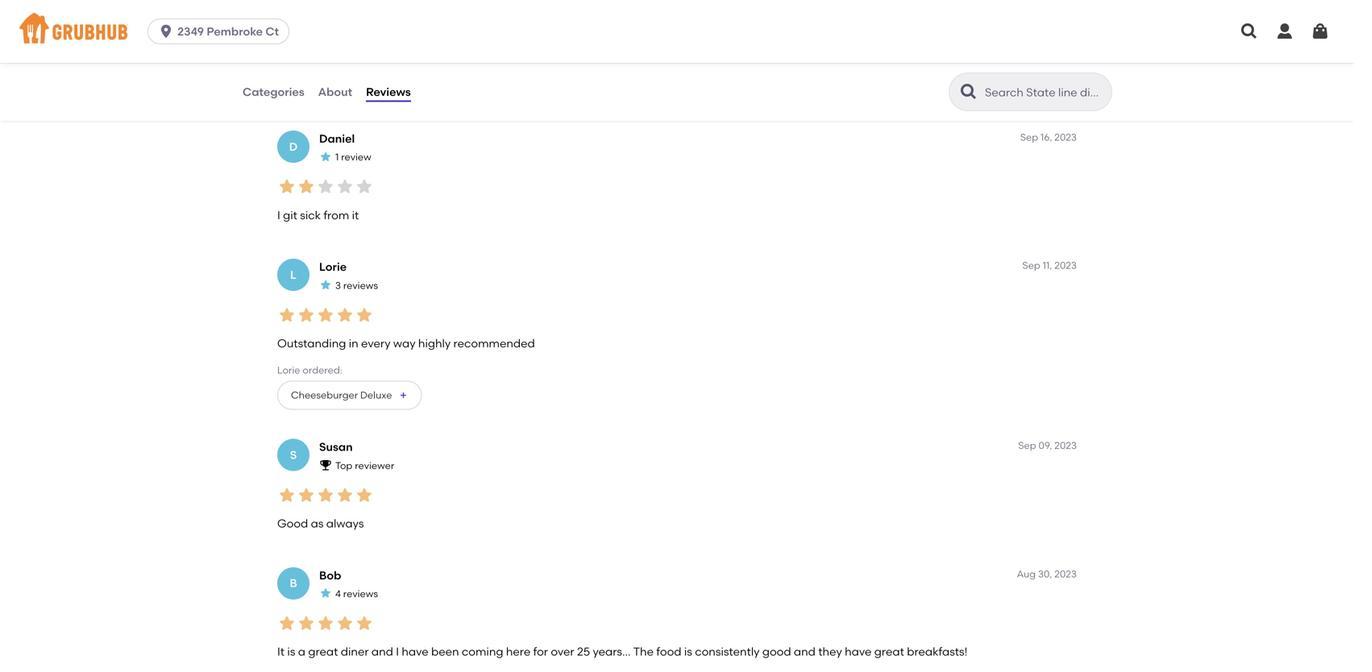 Task type: locate. For each thing, give the bounding box(es) containing it.
came down main navigation navigation
[[609, 64, 641, 77]]

0 horizontal spatial of
[[527, 64, 538, 77]]

2 horizontal spatial the
[[812, 64, 832, 77]]

over
[[551, 645, 575, 659]]

been
[[431, 645, 459, 659]]

of
[[527, 64, 538, 77], [760, 64, 771, 77]]

1 review
[[335, 151, 371, 163]]

the
[[277, 64, 298, 77], [812, 64, 832, 77], [633, 645, 654, 659]]

1 horizontal spatial svg image
[[1276, 22, 1295, 41]]

sep 16, 2023
[[1021, 131, 1077, 143]]

0 horizontal spatial with
[[346, 80, 369, 94]]

the left food
[[633, 645, 654, 659]]

reviews right 4
[[343, 588, 378, 600]]

recommended
[[454, 337, 535, 350]]

svg image
[[1311, 22, 1330, 41], [158, 23, 174, 40]]

with down had
[[346, 80, 369, 94]]

i right diner
[[396, 645, 399, 659]]

1 horizontal spatial is
[[684, 645, 693, 659]]

sep left 16, at the right top
[[1021, 131, 1039, 143]]

1 horizontal spatial lorie
[[319, 260, 347, 274]]

0 horizontal spatial svg image
[[158, 23, 174, 40]]

2 2023 from the top
[[1055, 260, 1077, 271]]

breakfasts!
[[907, 645, 968, 659]]

reviews
[[366, 85, 411, 99]]

lorie left ordered:
[[277, 364, 300, 376]]

nothing
[[371, 80, 413, 94]]

lorie up 3
[[319, 260, 347, 274]]

1 horizontal spatial came
[[903, 64, 935, 77]]

1 svg image from the left
[[1240, 22, 1259, 41]]

was down "top"
[[453, 80, 475, 94]]

1 vertical spatial sep
[[1023, 260, 1041, 271]]

0 vertical spatial reviews
[[343, 280, 378, 291]]

25
[[577, 645, 590, 659]]

great left breakfasts! at the bottom right of page
[[875, 645, 905, 659]]

2023
[[1055, 131, 1077, 143], [1055, 260, 1077, 271], [1055, 440, 1077, 452], [1055, 568, 1077, 580]]

always
[[326, 517, 364, 531]]

svg image
[[1240, 22, 1259, 41], [1276, 22, 1295, 41]]

reviews
[[343, 280, 378, 291], [343, 588, 378, 600]]

2023 for it is a great diner and i have been coming here for over 25 years... the food is consistently good and they have great breakfasts!
[[1055, 568, 1077, 580]]

sep
[[1021, 131, 1039, 143], [1023, 260, 1041, 271], [1019, 440, 1037, 452]]

it
[[599, 64, 606, 77], [352, 208, 359, 222]]

2023 right 16, at the right top
[[1055, 131, 1077, 143]]

sep 09, 2023
[[1019, 440, 1077, 452]]

0 vertical spatial it
[[443, 80, 450, 94]]

and right diner
[[372, 645, 393, 659]]

2 horizontal spatial with
[[938, 64, 961, 77]]

with left ketchup on the top of page
[[643, 64, 666, 77]]

i
[[277, 208, 280, 222], [396, 645, 399, 659]]

a
[[298, 645, 306, 659]]

cheeseburger deluxe button
[[277, 381, 422, 410]]

that
[[878, 64, 901, 77]]

and
[[575, 64, 597, 77], [372, 645, 393, 659], [794, 645, 816, 659]]

2 reviews from the top
[[343, 588, 378, 600]]

with left "the"
[[938, 64, 961, 77]]

inside
[[540, 64, 572, 77]]

0 vertical spatial sep
[[1021, 131, 1039, 143]]

"salad"
[[835, 64, 875, 77]]

star icon image
[[277, 32, 297, 52], [319, 150, 332, 163], [277, 177, 297, 196], [297, 177, 316, 196], [316, 177, 335, 196], [335, 177, 355, 196], [355, 177, 374, 196], [319, 279, 332, 291], [277, 305, 297, 325], [297, 305, 316, 325], [316, 305, 335, 325], [335, 305, 355, 325], [355, 305, 374, 325], [277, 486, 297, 505], [297, 486, 316, 505], [316, 486, 335, 505], [335, 486, 355, 505], [355, 486, 374, 505], [319, 587, 332, 600], [277, 614, 297, 633], [297, 614, 316, 633], [316, 614, 335, 633], [335, 614, 355, 633], [355, 614, 374, 633]]

1 2023 from the top
[[1055, 131, 1077, 143]]

0 horizontal spatial it
[[352, 208, 359, 222]]

it right "inside"
[[599, 64, 606, 77]]

0 horizontal spatial it
[[277, 645, 285, 659]]

it down 'on'
[[443, 80, 450, 94]]

is
[[287, 645, 295, 659], [684, 645, 693, 659]]

is right food
[[684, 645, 693, 659]]

0 horizontal spatial i
[[277, 208, 280, 222]]

2023 for good as always
[[1055, 440, 1077, 452]]

just
[[1039, 64, 1058, 77]]

0 horizontal spatial have
[[402, 645, 429, 659]]

every
[[361, 337, 391, 350]]

of left butter.
[[760, 64, 771, 77]]

categories button
[[242, 63, 305, 121]]

0 vertical spatial i
[[277, 208, 280, 222]]

ct
[[266, 25, 279, 38]]

git
[[283, 208, 297, 222]]

1 reviews from the top
[[343, 280, 378, 291]]

bob
[[319, 569, 341, 582]]

1 horizontal spatial it
[[599, 64, 606, 77]]

1 horizontal spatial instead
[[716, 64, 757, 77]]

here
[[506, 645, 531, 659]]

3
[[335, 280, 341, 291]]

categories
[[243, 85, 305, 99]]

came right that
[[903, 64, 935, 77]]

2023 for i git sick from it
[[1055, 131, 1077, 143]]

s
[[290, 448, 297, 462]]

0 horizontal spatial svg image
[[1240, 22, 1259, 41]]

came
[[609, 64, 641, 77], [903, 64, 935, 77]]

reviews button
[[365, 63, 412, 121]]

1 horizontal spatial i
[[396, 645, 399, 659]]

cheeseburger deluxe
[[291, 390, 392, 401]]

0 horizontal spatial great
[[308, 645, 338, 659]]

1 horizontal spatial it
[[443, 80, 450, 94]]

pancakes
[[301, 64, 354, 77]]

the right butter.
[[812, 64, 832, 77]]

butter.
[[773, 64, 809, 77]]

reviews for lorie
[[343, 280, 378, 291]]

sep left the 11,
[[1023, 260, 1041, 271]]

food
[[657, 645, 682, 659]]

0 horizontal spatial is
[[287, 645, 295, 659]]

and right "inside"
[[575, 64, 597, 77]]

0 vertical spatial was
[[1015, 64, 1037, 77]]

else.
[[416, 80, 440, 94]]

great
[[308, 645, 338, 659], [875, 645, 905, 659]]

for
[[533, 645, 548, 659]]

it is a great diner and i have been coming here for over 25 years... the food is consistently good and they have great breakfasts!
[[277, 645, 968, 659]]

have left been
[[402, 645, 429, 659]]

1 horizontal spatial of
[[760, 64, 771, 77]]

of left "inside"
[[527, 64, 538, 77]]

the up dirty
[[277, 64, 298, 77]]

sep 11, 2023
[[1023, 260, 1077, 271]]

2023 right 30,
[[1055, 568, 1077, 580]]

about button
[[317, 63, 353, 121]]

it
[[443, 80, 450, 94], [277, 645, 285, 659]]

2023 right the 11,
[[1055, 260, 1077, 271]]

1 horizontal spatial great
[[875, 645, 905, 659]]

have
[[402, 645, 429, 659], [845, 645, 872, 659]]

outstanding
[[277, 337, 346, 350]]

it left a
[[277, 645, 285, 659]]

1 vertical spatial lorie
[[277, 364, 300, 376]]

and inside the pancakes had blueberries on top instead of inside and it came with ketchup instead of butter. the "salad" that came with the wrap was just dirty lettuce with nothing else. it was gross
[[575, 64, 597, 77]]

svg image inside 2349 pembroke ct button
[[158, 23, 174, 40]]

4 2023 from the top
[[1055, 568, 1077, 580]]

instead up gross at the left of page
[[483, 64, 524, 77]]

lorie
[[319, 260, 347, 274], [277, 364, 300, 376]]

on
[[445, 64, 459, 77]]

0 horizontal spatial lorie
[[277, 364, 300, 376]]

1 horizontal spatial and
[[575, 64, 597, 77]]

ordered:
[[303, 364, 342, 376]]

was
[[1015, 64, 1037, 77], [453, 80, 475, 94]]

0 vertical spatial it
[[599, 64, 606, 77]]

instead
[[483, 64, 524, 77], [716, 64, 757, 77]]

was left just
[[1015, 64, 1037, 77]]

is left a
[[287, 645, 295, 659]]

and left they
[[794, 645, 816, 659]]

4
[[335, 588, 341, 600]]

about
[[318, 85, 352, 99]]

had
[[357, 64, 379, 77]]

1 horizontal spatial have
[[845, 645, 872, 659]]

have right they
[[845, 645, 872, 659]]

lorie for lorie
[[319, 260, 347, 274]]

sep left 09,
[[1019, 440, 1037, 452]]

1
[[335, 151, 339, 163]]

i left git
[[277, 208, 280, 222]]

aug
[[1017, 568, 1036, 580]]

0 horizontal spatial came
[[609, 64, 641, 77]]

trophy icon image
[[319, 459, 332, 472]]

0 horizontal spatial instead
[[483, 64, 524, 77]]

dirty
[[277, 80, 302, 94]]

top reviewer
[[335, 460, 395, 471]]

l
[[290, 268, 297, 282]]

great right a
[[308, 645, 338, 659]]

1 vertical spatial reviews
[[343, 588, 378, 600]]

1 vertical spatial was
[[453, 80, 475, 94]]

it right from
[[352, 208, 359, 222]]

top
[[335, 460, 353, 471]]

3 2023 from the top
[[1055, 440, 1077, 452]]

i git sick from it
[[277, 208, 359, 222]]

ketchup
[[669, 64, 714, 77]]

reviews right 3
[[343, 280, 378, 291]]

09,
[[1039, 440, 1053, 452]]

2023 right 09,
[[1055, 440, 1077, 452]]

years...
[[593, 645, 631, 659]]

instead right ketchup on the top of page
[[716, 64, 757, 77]]

3 reviews
[[335, 280, 378, 291]]

0 vertical spatial lorie
[[319, 260, 347, 274]]

1 vertical spatial it
[[352, 208, 359, 222]]

1 have from the left
[[402, 645, 429, 659]]



Task type: vqa. For each thing, say whether or not it's contained in the screenshot.
2nd is from the left
yes



Task type: describe. For each thing, give the bounding box(es) containing it.
1 of from the left
[[527, 64, 538, 77]]

gross
[[477, 80, 507, 94]]

Search State line diner search field
[[984, 85, 1107, 100]]

good
[[763, 645, 791, 659]]

2349 pembroke ct button
[[148, 19, 296, 44]]

outstanding in every way highly recommended
[[277, 337, 535, 350]]

1 horizontal spatial was
[[1015, 64, 1037, 77]]

highly
[[418, 337, 451, 350]]

good
[[277, 517, 308, 531]]

aug 30, 2023
[[1017, 568, 1077, 580]]

lettuce
[[305, 80, 343, 94]]

deluxe
[[360, 390, 392, 401]]

coming
[[462, 645, 503, 659]]

the
[[964, 64, 981, 77]]

way
[[393, 337, 416, 350]]

2 have from the left
[[845, 645, 872, 659]]

top
[[462, 64, 481, 77]]

sick
[[300, 208, 321, 222]]

1 horizontal spatial with
[[643, 64, 666, 77]]

2 svg image from the left
[[1276, 22, 1295, 41]]

2 of from the left
[[760, 64, 771, 77]]

11,
[[1043, 260, 1053, 271]]

blueberries
[[381, 64, 443, 77]]

diner
[[341, 645, 369, 659]]

0 horizontal spatial and
[[372, 645, 393, 659]]

1 instead from the left
[[483, 64, 524, 77]]

1 horizontal spatial the
[[633, 645, 654, 659]]

2349
[[177, 25, 204, 38]]

daniel
[[319, 132, 355, 146]]

sep for highly
[[1023, 260, 1041, 271]]

1 vertical spatial it
[[277, 645, 285, 659]]

2 came from the left
[[903, 64, 935, 77]]

pembroke
[[207, 25, 263, 38]]

4 reviews
[[335, 588, 378, 600]]

2 great from the left
[[875, 645, 905, 659]]

from
[[324, 208, 349, 222]]

0 horizontal spatial the
[[277, 64, 298, 77]]

in
[[349, 337, 359, 350]]

plus icon image
[[399, 391, 408, 400]]

2349 pembroke ct
[[177, 25, 279, 38]]

16,
[[1041, 131, 1053, 143]]

wrap
[[984, 64, 1012, 77]]

lorie ordered:
[[277, 364, 342, 376]]

consistently
[[695, 645, 760, 659]]

reviewer
[[355, 460, 395, 471]]

it inside the pancakes had blueberries on top instead of inside and it came with ketchup instead of butter. the "salad" that came with the wrap was just dirty lettuce with nothing else. it was gross
[[443, 80, 450, 94]]

2023 for outstanding in every way highly recommended
[[1055, 260, 1077, 271]]

2 instead from the left
[[716, 64, 757, 77]]

2 horizontal spatial and
[[794, 645, 816, 659]]

1 came from the left
[[609, 64, 641, 77]]

2 is from the left
[[684, 645, 693, 659]]

lorie for lorie ordered:
[[277, 364, 300, 376]]

1 great from the left
[[308, 645, 338, 659]]

b
[[290, 577, 297, 590]]

review
[[341, 151, 371, 163]]

sep for it
[[1021, 131, 1039, 143]]

1 vertical spatial i
[[396, 645, 399, 659]]

as
[[311, 517, 324, 531]]

1 is from the left
[[287, 645, 295, 659]]

d
[[289, 140, 298, 153]]

search icon image
[[959, 82, 979, 102]]

they
[[819, 645, 842, 659]]

reviews for bob
[[343, 588, 378, 600]]

main navigation navigation
[[0, 0, 1355, 63]]

cheeseburger
[[291, 390, 358, 401]]

good as always
[[277, 517, 364, 531]]

susan
[[319, 440, 353, 454]]

0 horizontal spatial was
[[453, 80, 475, 94]]

the pancakes had blueberries on top instead of inside and it came with ketchup instead of butter. the "salad" that came with the wrap was just dirty lettuce with nothing else. it was gross
[[277, 64, 1058, 94]]

it inside the pancakes had blueberries on top instead of inside and it came with ketchup instead of butter. the "salad" that came with the wrap was just dirty lettuce with nothing else. it was gross
[[599, 64, 606, 77]]

1 horizontal spatial svg image
[[1311, 22, 1330, 41]]

2 vertical spatial sep
[[1019, 440, 1037, 452]]

30,
[[1038, 568, 1053, 580]]



